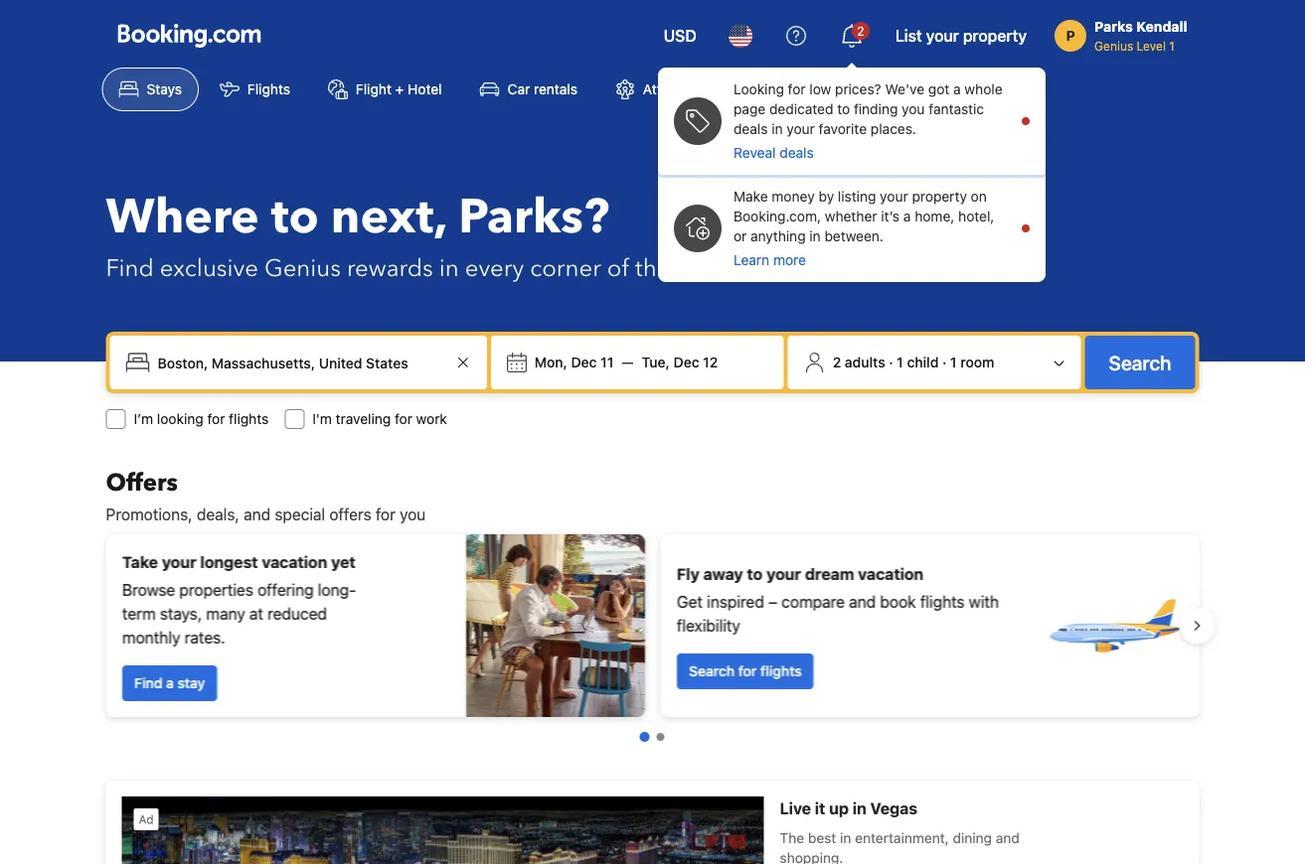Task type: vqa. For each thing, say whether or not it's contained in the screenshot.
the topmost How
no



Task type: describe. For each thing, give the bounding box(es) containing it.
fantastic
[[929, 101, 984, 117]]

rewards
[[347, 252, 433, 285]]

stays
[[147, 81, 182, 97]]

finding
[[854, 101, 898, 117]]

airport taxis
[[779, 81, 857, 97]]

2 adults · 1 child · 1 room button
[[796, 344, 1073, 382]]

offers
[[106, 467, 178, 500]]

usd button
[[652, 12, 709, 60]]

search for search
[[1109, 351, 1172, 374]]

low
[[810, 81, 831, 97]]

i'm
[[312, 411, 332, 428]]

in inside where to next, parks? find exclusive genius rewards in every corner of the world!
[[439, 252, 459, 285]]

and inside offers promotions, deals, and special offers for you
[[244, 506, 271, 524]]

1 horizontal spatial 1
[[950, 354, 957, 371]]

1 dec from the left
[[571, 354, 597, 371]]

work
[[416, 411, 447, 428]]

page
[[734, 101, 766, 117]]

1 · from the left
[[889, 354, 893, 371]]

take
[[122, 553, 158, 572]]

search for search for flights
[[688, 664, 734, 680]]

special
[[275, 506, 325, 524]]

2 for 2 adults · 1 child · 1 room
[[833, 354, 841, 371]]

learn
[[734, 252, 770, 268]]

in for between.
[[810, 228, 821, 245]]

tue,
[[642, 354, 670, 371]]

your inside make money by listing your property on booking.com, whether it's a home, hotel, or anything in between. learn more
[[880, 188, 908, 205]]

airport taxis link
[[735, 68, 874, 111]]

1 horizontal spatial deals
[[780, 145, 814, 161]]

places.
[[871, 121, 917, 137]]

where to next, parks? find exclusive genius rewards in every corner of the world!
[[106, 185, 746, 285]]

region containing take your longest vacation yet
[[90, 527, 1215, 726]]

offers main content
[[90, 467, 1215, 865]]

12
[[703, 354, 718, 371]]

looking
[[157, 411, 204, 428]]

offers
[[329, 506, 371, 524]]

find inside where to next, parks? find exclusive genius rewards in every corner of the world!
[[106, 252, 154, 285]]

or
[[734, 228, 747, 245]]

take your longest vacation yet browse properties offering long- term stays, many at reduced monthly rates.
[[122, 553, 356, 648]]

rates.
[[184, 629, 225, 648]]

for inside offers promotions, deals, and special offers for you
[[376, 506, 396, 524]]

list your property
[[896, 26, 1027, 45]]

room
[[961, 354, 995, 371]]

reveal
[[734, 145, 776, 161]]

a inside offers main content
[[166, 676, 173, 692]]

search for flights link
[[677, 654, 813, 690]]

flights inside fly away to your dream vacation get inspired – compare and book flights with flexibility
[[920, 593, 964, 612]]

search for flights
[[688, 664, 802, 680]]

and inside fly away to your dream vacation get inspired – compare and book flights with flexibility
[[849, 593, 876, 612]]

attractions
[[643, 81, 714, 97]]

stays,
[[160, 605, 202, 624]]

vacation inside take your longest vacation yet browse properties offering long- term stays, many at reduced monthly rates.
[[261, 553, 327, 572]]

kendall
[[1137, 18, 1188, 35]]

mon, dec 11 — tue, dec 12
[[535, 354, 718, 371]]

fly away to your dream vacation image
[[1044, 557, 1184, 696]]

long-
[[317, 581, 356, 600]]

traveling
[[336, 411, 391, 428]]

get
[[677, 593, 702, 612]]

advertisement region
[[106, 781, 1199, 865]]

every
[[465, 252, 524, 285]]

genius inside where to next, parks? find exclusive genius rewards in every corner of the world!
[[264, 252, 341, 285]]

i'm
[[134, 411, 153, 428]]

your inside fly away to your dream vacation get inspired – compare and book flights with flexibility
[[766, 565, 801, 584]]

0 horizontal spatial deals
[[734, 121, 768, 137]]

of
[[607, 252, 629, 285]]

in for your
[[772, 121, 783, 137]]

level
[[1137, 39, 1166, 53]]

got
[[928, 81, 950, 97]]

1 inside parks kendall genius level 1
[[1170, 39, 1175, 53]]

flight + hotel
[[356, 81, 442, 97]]

to inside the looking for low prices? we've got a whole page dedicated to finding you fantastic deals in your favorite places. reveal deals
[[837, 101, 850, 117]]

car rentals link
[[463, 68, 594, 111]]

to inside fly away to your dream vacation get inspired – compare and book flights with flexibility
[[747, 565, 762, 584]]

dream
[[805, 565, 854, 584]]

term
[[122, 605, 155, 624]]

2 · from the left
[[943, 354, 947, 371]]

yet
[[331, 553, 355, 572]]

taxis
[[827, 81, 857, 97]]

dedicated
[[769, 101, 834, 117]]

p
[[1066, 27, 1075, 44]]

vacation inside fly away to your dream vacation get inspired – compare and book flights with flexibility
[[858, 565, 923, 584]]

flight + hotel link
[[311, 68, 459, 111]]

stay
[[177, 676, 205, 692]]

it's
[[881, 208, 900, 225]]

flight
[[356, 81, 392, 97]]

booking.com image
[[118, 24, 261, 48]]

your account menu parks kendall genius level 1 element
[[1055, 9, 1196, 55]]

fly away to your dream vacation get inspired – compare and book flights with flexibility
[[677, 565, 999, 636]]

reduced
[[267, 605, 327, 624]]

anything
[[751, 228, 806, 245]]

fly
[[677, 565, 699, 584]]

browse
[[122, 581, 175, 600]]

a inside the looking for low prices? we've got a whole page dedicated to finding you fantastic deals in your favorite places. reveal deals
[[953, 81, 961, 97]]

you inside offers promotions, deals, and special offers for you
[[400, 506, 426, 524]]

2 dec from the left
[[674, 354, 699, 371]]

child
[[907, 354, 939, 371]]

we've
[[885, 81, 925, 97]]

i'm looking for flights
[[134, 411, 269, 428]]

make
[[734, 188, 768, 205]]

your inside the looking for low prices? we've got a whole page dedicated to finding you fantastic deals in your favorite places. reveal deals
[[787, 121, 815, 137]]

offering
[[257, 581, 313, 600]]

on
[[971, 188, 987, 205]]

compare
[[781, 593, 845, 612]]



Task type: locate. For each thing, give the bounding box(es) containing it.
list your property link
[[884, 12, 1039, 60]]

i'm traveling for work
[[312, 411, 447, 428]]

genius inside parks kendall genius level 1
[[1095, 39, 1134, 53]]

1 vertical spatial property
[[912, 188, 967, 205]]

2 horizontal spatial in
[[810, 228, 821, 245]]

for right looking
[[207, 411, 225, 428]]

monthly
[[122, 629, 180, 648]]

favorite
[[819, 121, 867, 137]]

Where are you going? field
[[150, 345, 451, 381]]

adults
[[845, 354, 885, 371]]

more
[[773, 252, 806, 268]]

airport
[[779, 81, 824, 97]]

property up whole
[[963, 26, 1027, 45]]

1 horizontal spatial and
[[849, 593, 876, 612]]

for
[[788, 81, 806, 97], [207, 411, 225, 428], [395, 411, 412, 428], [376, 506, 396, 524], [738, 664, 756, 680]]

and left the book
[[849, 593, 876, 612]]

tue, dec 12 button
[[634, 345, 726, 381]]

0 vertical spatial 2
[[857, 24, 864, 38]]

dec left "12" at the right
[[674, 354, 699, 371]]

you inside the looking for low prices? we've got a whole page dedicated to finding you fantastic deals in your favorite places. reveal deals
[[902, 101, 925, 117]]

for inside the looking for low prices? we've got a whole page dedicated to finding you fantastic deals in your favorite places. reveal deals
[[788, 81, 806, 97]]

1 vertical spatial in
[[810, 228, 821, 245]]

to up favorite
[[837, 101, 850, 117]]

1 vertical spatial deals
[[780, 145, 814, 161]]

2 horizontal spatial to
[[837, 101, 850, 117]]

search inside region
[[688, 664, 734, 680]]

2 adults · 1 child · 1 room
[[833, 354, 995, 371]]

2 left list
[[857, 24, 864, 38]]

book
[[880, 593, 916, 612]]

next,
[[331, 185, 447, 250]]

genius down 'parks'
[[1095, 39, 1134, 53]]

and right deals, at the left of the page
[[244, 506, 271, 524]]

1 horizontal spatial 2
[[857, 24, 864, 38]]

0 horizontal spatial 1
[[897, 354, 904, 371]]

1 vertical spatial and
[[849, 593, 876, 612]]

booking.com,
[[734, 208, 821, 225]]

0 vertical spatial property
[[963, 26, 1027, 45]]

1 horizontal spatial in
[[772, 121, 783, 137]]

find left stay
[[134, 676, 162, 692]]

1 horizontal spatial flights
[[760, 664, 802, 680]]

0 vertical spatial find
[[106, 252, 154, 285]]

properties
[[179, 581, 253, 600]]

1 horizontal spatial you
[[902, 101, 925, 117]]

1 horizontal spatial a
[[904, 208, 911, 225]]

0 vertical spatial in
[[772, 121, 783, 137]]

0 horizontal spatial flights
[[229, 411, 269, 428]]

1 vertical spatial a
[[904, 208, 911, 225]]

vacation up offering
[[261, 553, 327, 572]]

1 vertical spatial you
[[400, 506, 426, 524]]

property inside "link"
[[963, 26, 1027, 45]]

0 horizontal spatial you
[[400, 506, 426, 524]]

progress bar
[[640, 733, 665, 743]]

for right offers
[[376, 506, 396, 524]]

your up – at the bottom right of the page
[[766, 565, 801, 584]]

deals,
[[197, 506, 239, 524]]

by
[[819, 188, 834, 205]]

in down "dedicated"
[[772, 121, 783, 137]]

0 vertical spatial deals
[[734, 121, 768, 137]]

attractions link
[[598, 68, 731, 111]]

search button
[[1085, 336, 1196, 390]]

1 vertical spatial find
[[134, 676, 162, 692]]

search inside button
[[1109, 351, 1172, 374]]

in inside make money by listing your property on booking.com, whether it's a home, hotel, or anything in between. learn more
[[810, 228, 821, 245]]

dec left 11
[[571, 354, 597, 371]]

1 horizontal spatial to
[[747, 565, 762, 584]]

flights left with
[[920, 593, 964, 612]]

2 inside button
[[833, 354, 841, 371]]

rentals
[[534, 81, 578, 97]]

looking
[[734, 81, 784, 97]]

your right take
[[161, 553, 196, 572]]

0 horizontal spatial vacation
[[261, 553, 327, 572]]

promotions,
[[106, 506, 192, 524]]

prices?
[[835, 81, 882, 97]]

property
[[963, 26, 1027, 45], [912, 188, 967, 205]]

find inside offers main content
[[134, 676, 162, 692]]

for up "dedicated"
[[788, 81, 806, 97]]

longest
[[200, 553, 258, 572]]

find down where
[[106, 252, 154, 285]]

2 horizontal spatial 1
[[1170, 39, 1175, 53]]

to right 'away'
[[747, 565, 762, 584]]

flights down – at the bottom right of the page
[[760, 664, 802, 680]]

0 horizontal spatial 2
[[833, 354, 841, 371]]

2 vertical spatial to
[[747, 565, 762, 584]]

11
[[601, 354, 614, 371]]

2
[[857, 24, 864, 38], [833, 354, 841, 371]]

flights link
[[203, 68, 307, 111]]

a right got
[[953, 81, 961, 97]]

1 horizontal spatial search
[[1109, 351, 1172, 374]]

hotel,
[[959, 208, 995, 225]]

between.
[[825, 228, 884, 245]]

1 horizontal spatial ·
[[943, 354, 947, 371]]

make money by listing your property on booking.com, whether it's a home, hotel, or anything in between. learn more
[[734, 188, 995, 268]]

1 vertical spatial 2
[[833, 354, 841, 371]]

stays link
[[102, 68, 199, 111]]

exclusive
[[160, 252, 258, 285]]

2 inside dropdown button
[[857, 24, 864, 38]]

1 vertical spatial flights
[[920, 593, 964, 612]]

0 vertical spatial you
[[902, 101, 925, 117]]

parks kendall genius level 1
[[1095, 18, 1188, 53]]

2 vertical spatial flights
[[760, 664, 802, 680]]

0 horizontal spatial search
[[688, 664, 734, 680]]

for left work
[[395, 411, 412, 428]]

dec
[[571, 354, 597, 371], [674, 354, 699, 371]]

0 vertical spatial and
[[244, 506, 271, 524]]

property up home,
[[912, 188, 967, 205]]

your right list
[[926, 26, 959, 45]]

offers promotions, deals, and special offers for you
[[106, 467, 426, 524]]

your
[[926, 26, 959, 45], [787, 121, 815, 137], [880, 188, 908, 205], [161, 553, 196, 572], [766, 565, 801, 584]]

world!
[[676, 252, 746, 285]]

0 horizontal spatial genius
[[264, 252, 341, 285]]

0 horizontal spatial in
[[439, 252, 459, 285]]

1 horizontal spatial vacation
[[858, 565, 923, 584]]

in left every
[[439, 252, 459, 285]]

0 vertical spatial to
[[837, 101, 850, 117]]

progress bar inside offers main content
[[640, 733, 665, 743]]

your down "dedicated"
[[787, 121, 815, 137]]

2 vertical spatial in
[[439, 252, 459, 285]]

region
[[90, 527, 1215, 726]]

at
[[249, 605, 263, 624]]

in inside the looking for low prices? we've got a whole page dedicated to finding you fantastic deals in your favorite places. reveal deals
[[772, 121, 783, 137]]

mon, dec 11 button
[[527, 345, 622, 381]]

0 vertical spatial genius
[[1095, 39, 1134, 53]]

find a stay
[[134, 676, 205, 692]]

a right the it's on the right of page
[[904, 208, 911, 225]]

find a stay link
[[122, 666, 217, 702]]

whether
[[825, 208, 877, 225]]

your inside "link"
[[926, 26, 959, 45]]

0 horizontal spatial to
[[271, 185, 319, 250]]

—
[[622, 354, 634, 371]]

genius
[[1095, 39, 1134, 53], [264, 252, 341, 285]]

in
[[772, 121, 783, 137], [810, 228, 821, 245], [439, 252, 459, 285]]

0 vertical spatial a
[[953, 81, 961, 97]]

flights
[[247, 81, 290, 97]]

a inside make money by listing your property on booking.com, whether it's a home, hotel, or anything in between. learn more
[[904, 208, 911, 225]]

0 horizontal spatial dec
[[571, 354, 597, 371]]

in right anything
[[810, 228, 821, 245]]

a left stay
[[166, 676, 173, 692]]

2 horizontal spatial a
[[953, 81, 961, 97]]

genius left rewards at left top
[[264, 252, 341, 285]]

2 left adults
[[833, 354, 841, 371]]

1 vertical spatial search
[[688, 664, 734, 680]]

for inside region
[[738, 664, 756, 680]]

1 left room
[[950, 354, 957, 371]]

0 vertical spatial search
[[1109, 351, 1172, 374]]

for down flexibility
[[738, 664, 756, 680]]

–
[[768, 593, 777, 612]]

flights right looking
[[229, 411, 269, 428]]

1 vertical spatial to
[[271, 185, 319, 250]]

home,
[[915, 208, 955, 225]]

deals right reveal
[[780, 145, 814, 161]]

to
[[837, 101, 850, 117], [271, 185, 319, 250], [747, 565, 762, 584]]

parks
[[1095, 18, 1133, 35]]

0 horizontal spatial a
[[166, 676, 173, 692]]

deals down page
[[734, 121, 768, 137]]

1
[[1170, 39, 1175, 53], [897, 354, 904, 371], [950, 354, 957, 371]]

property inside make money by listing your property on booking.com, whether it's a home, hotel, or anything in between. learn more
[[912, 188, 967, 205]]

the
[[635, 252, 671, 285]]

parks?
[[459, 185, 610, 250]]

to left next, on the top of page
[[271, 185, 319, 250]]

2 vertical spatial a
[[166, 676, 173, 692]]

vacation
[[261, 553, 327, 572], [858, 565, 923, 584]]

flexibility
[[677, 617, 740, 636]]

take your longest vacation yet image
[[466, 535, 645, 718]]

2 horizontal spatial flights
[[920, 593, 964, 612]]

to inside where to next, parks? find exclusive genius rewards in every corner of the world!
[[271, 185, 319, 250]]

away
[[703, 565, 743, 584]]

1 vertical spatial genius
[[264, 252, 341, 285]]

· right child
[[943, 354, 947, 371]]

0 horizontal spatial and
[[244, 506, 271, 524]]

2 button
[[828, 12, 876, 60]]

list
[[896, 26, 922, 45]]

1 left child
[[897, 354, 904, 371]]

you down the 'we've'
[[902, 101, 925, 117]]

your inside take your longest vacation yet browse properties offering long- term stays, many at reduced monthly rates.
[[161, 553, 196, 572]]

1 horizontal spatial dec
[[674, 354, 699, 371]]

· right adults
[[889, 354, 893, 371]]

0 vertical spatial flights
[[229, 411, 269, 428]]

vacation up the book
[[858, 565, 923, 584]]

1 right level
[[1170, 39, 1175, 53]]

0 horizontal spatial ·
[[889, 354, 893, 371]]

a
[[953, 81, 961, 97], [904, 208, 911, 225], [166, 676, 173, 692]]

you right offers
[[400, 506, 426, 524]]

mon,
[[535, 354, 568, 371]]

1 horizontal spatial genius
[[1095, 39, 1134, 53]]

2 for 2
[[857, 24, 864, 38]]

hotel
[[408, 81, 442, 97]]

your up the it's on the right of page
[[880, 188, 908, 205]]

with
[[969, 593, 999, 612]]

listing
[[838, 188, 876, 205]]

inspired
[[707, 593, 764, 612]]



